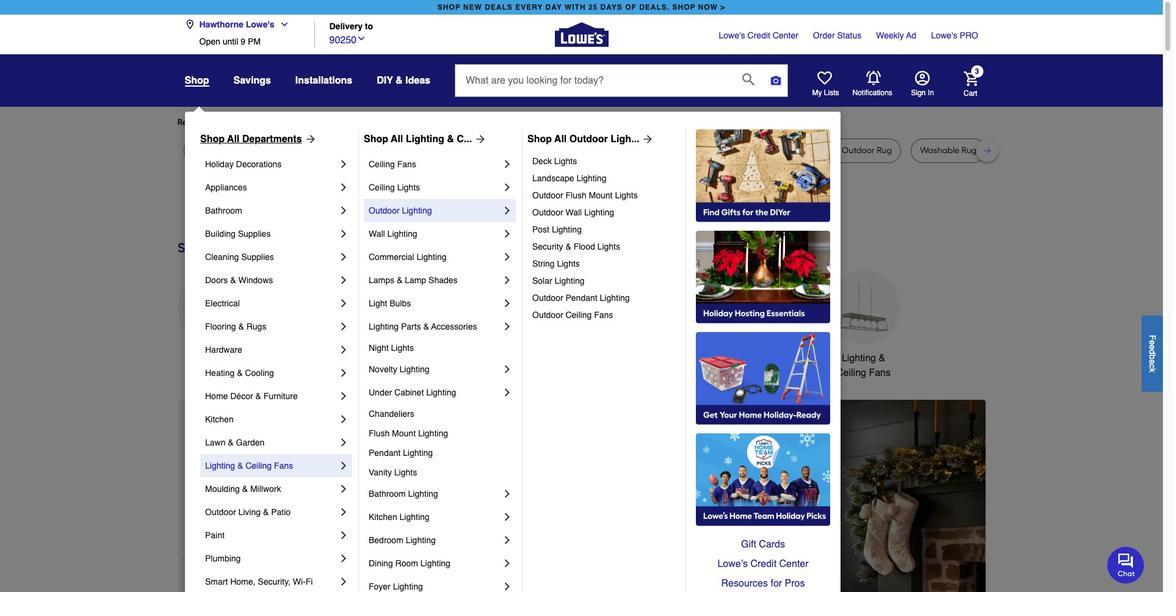 Task type: locate. For each thing, give the bounding box(es) containing it.
smart inside smart home, security, wi-fi link
[[205, 577, 228, 587]]

shop all departments
[[200, 134, 302, 145]]

1 horizontal spatial washable
[[921, 145, 960, 156]]

decorations down rug rug
[[236, 159, 282, 169]]

2 vertical spatial kitchen
[[369, 512, 397, 522]]

diy & ideas
[[377, 75, 431, 86]]

lowe's
[[246, 20, 275, 29], [719, 31, 746, 40], [932, 31, 958, 40]]

cart
[[964, 89, 978, 97]]

shop 25 days of deals by category image
[[177, 238, 986, 258]]

roth
[[524, 145, 542, 156], [647, 145, 664, 156]]

moulding
[[205, 484, 240, 494]]

deck lights link
[[533, 153, 677, 170]]

2 horizontal spatial kitchen
[[458, 353, 490, 364]]

credit for lowe's
[[748, 31, 771, 40]]

shop for shop all outdoor ligh...
[[528, 134, 552, 145]]

lowe's down >
[[719, 31, 746, 40]]

lowe's
[[718, 559, 748, 570]]

roth for area
[[524, 145, 542, 156]]

post lighting link
[[533, 221, 677, 238]]

1 horizontal spatial arrow right image
[[640, 133, 654, 145]]

0 horizontal spatial allen
[[485, 145, 504, 156]]

living
[[239, 508, 261, 517]]

1 vertical spatial flush
[[369, 429, 390, 439]]

1 horizontal spatial decorations
[[374, 368, 426, 379]]

0 horizontal spatial shop
[[438, 3, 461, 12]]

0 horizontal spatial roth
[[524, 145, 542, 156]]

arrow right image
[[302, 133, 317, 145], [640, 133, 654, 145], [964, 507, 976, 519]]

1 roth from the left
[[524, 145, 542, 156]]

kitchen inside button
[[458, 353, 490, 364]]

all up furniture
[[391, 134, 403, 145]]

1 vertical spatial lighting & ceiling fans
[[205, 461, 293, 471]]

chevron down image
[[357, 33, 366, 43]]

chevron right image for commercial lighting
[[501, 251, 514, 263]]

security & flood lights link
[[533, 238, 677, 255]]

chevron right image for hardware
[[338, 344, 350, 356]]

kitchen up bedroom
[[369, 512, 397, 522]]

lights up landscape lighting on the top of page
[[554, 156, 577, 166]]

find gifts for the diyer. image
[[696, 129, 831, 222]]

all down 'recommended searches for you'
[[227, 134, 240, 145]]

0 horizontal spatial home
[[205, 392, 228, 401]]

e up d
[[1148, 340, 1158, 345]]

0 horizontal spatial for
[[276, 117, 287, 128]]

0 vertical spatial decorations
[[236, 159, 282, 169]]

1 area from the left
[[312, 145, 331, 156]]

bulbs
[[390, 299, 411, 308]]

outdoor for outdoor pendant lighting
[[533, 293, 564, 303]]

shop down more suggestions for you link
[[364, 134, 388, 145]]

25
[[589, 3, 598, 12]]

1 horizontal spatial smart
[[744, 353, 770, 364]]

smart home button
[[734, 271, 808, 366]]

decorations
[[236, 159, 282, 169], [374, 368, 426, 379]]

0 horizontal spatial and
[[506, 145, 522, 156]]

washable for washable rug
[[921, 145, 960, 156]]

0 horizontal spatial area
[[312, 145, 331, 156]]

millwork
[[250, 484, 281, 494]]

mount down landscape lighting link
[[589, 191, 613, 200]]

lights for ceiling lights
[[397, 183, 420, 192]]

lowe's inside button
[[246, 20, 275, 29]]

2 area from the left
[[544, 145, 562, 156]]

lowe's home team holiday picks. image
[[696, 434, 831, 527]]

flush down chandeliers
[[369, 429, 390, 439]]

flooring & rugs
[[205, 322, 267, 332]]

lowe's home improvement account image
[[915, 71, 930, 86]]

pendant lighting
[[369, 448, 433, 458]]

flush up outdoor wall lighting
[[566, 191, 587, 200]]

2 you from the left
[[397, 117, 411, 128]]

flush mount lighting
[[369, 429, 448, 439]]

kitchen left faucets
[[458, 353, 490, 364]]

shop up 5x8
[[200, 134, 225, 145]]

hardware
[[205, 345, 242, 355]]

lights down the pendant lighting
[[394, 468, 417, 478]]

lowe's left pro
[[932, 31, 958, 40]]

lights for deck lights
[[554, 156, 577, 166]]

2 horizontal spatial bathroom
[[657, 353, 699, 364]]

lowe's up pm at left top
[[246, 20, 275, 29]]

1 washable from the left
[[710, 145, 749, 156]]

string lights link
[[533, 255, 677, 272]]

shop all outdoor ligh...
[[528, 134, 640, 145]]

post lighting
[[533, 225, 582, 235]]

deals.
[[640, 3, 670, 12]]

1 vertical spatial pendant
[[369, 448, 401, 458]]

lights down post lighting link
[[598, 242, 621, 252]]

shop new deals every day with 25 days of deals. shop now > link
[[435, 0, 728, 15]]

novelty lighting link
[[369, 358, 501, 381]]

& inside button
[[396, 75, 403, 86]]

wall up commercial
[[369, 229, 385, 239]]

1 allen from the left
[[485, 145, 504, 156]]

mount up the pendant lighting
[[392, 429, 416, 439]]

bathroom button
[[642, 271, 715, 366]]

1 vertical spatial appliances
[[190, 353, 238, 364]]

arrow right image for shop all departments
[[302, 133, 317, 145]]

roth up landscape lighting link
[[647, 145, 664, 156]]

decorations down christmas
[[374, 368, 426, 379]]

0 horizontal spatial lighting & ceiling fans
[[205, 461, 293, 471]]

1 vertical spatial kitchen
[[205, 415, 234, 425]]

1 vertical spatial supplies
[[241, 252, 274, 262]]

f e e d b a c k button
[[1142, 315, 1164, 392]]

1 horizontal spatial wall
[[566, 208, 582, 217]]

christmas decorations
[[374, 353, 426, 379]]

center left order
[[773, 31, 799, 40]]

hawthorne lowe's
[[199, 20, 275, 29]]

lights down landscape lighting link
[[615, 191, 638, 200]]

electrical link
[[205, 292, 338, 315]]

2 horizontal spatial all
[[555, 134, 567, 145]]

recommended searches for you heading
[[177, 117, 986, 129]]

2 vertical spatial bathroom
[[369, 489, 406, 499]]

ideas
[[406, 75, 431, 86]]

2 horizontal spatial for
[[771, 578, 783, 589]]

ceiling inside outdoor ceiling fans link
[[566, 310, 592, 320]]

appliances up heating
[[190, 353, 238, 364]]

0 horizontal spatial kitchen
[[205, 415, 234, 425]]

outdoor for outdoor flush mount lights
[[533, 191, 564, 200]]

shop all lighting & c... link
[[364, 132, 487, 147]]

for up departments at the left top
[[276, 117, 287, 128]]

arrow right image inside the shop all outdoor ligh... link
[[640, 133, 654, 145]]

and for allen and roth rug
[[629, 145, 645, 156]]

lowe's home improvement notification center image
[[866, 71, 881, 85]]

0 horizontal spatial shop
[[200, 134, 225, 145]]

appliances down "holiday" on the left top of page
[[205, 183, 247, 192]]

and right arrow right icon
[[506, 145, 522, 156]]

shop left the now
[[673, 3, 696, 12]]

chevron right image for bathroom lighting
[[501, 488, 514, 500]]

of
[[626, 3, 637, 12]]

chevron right image for plumbing
[[338, 553, 350, 565]]

dining room lighting link
[[369, 552, 501, 575]]

supplies up windows
[[241, 252, 274, 262]]

allen for allen and roth area rug
[[485, 145, 504, 156]]

0 horizontal spatial arrow right image
[[302, 133, 317, 145]]

holiday
[[205, 159, 234, 169]]

supplies up cleaning supplies on the top
[[238, 229, 271, 239]]

shop for shop all lighting & c...
[[364, 134, 388, 145]]

shop
[[200, 134, 225, 145], [364, 134, 388, 145], [528, 134, 552, 145]]

you
[[289, 117, 303, 128], [397, 117, 411, 128]]

lawn
[[205, 438, 226, 448]]

0 vertical spatial smart
[[744, 353, 770, 364]]

lists
[[824, 89, 840, 97]]

outdoor ceiling fans link
[[533, 307, 677, 324]]

lights for string lights
[[557, 259, 580, 269]]

1 horizontal spatial lighting & ceiling fans
[[837, 353, 891, 379]]

2 horizontal spatial area
[[751, 145, 770, 156]]

0 vertical spatial flush
[[566, 191, 587, 200]]

None search field
[[455, 64, 789, 108]]

0 horizontal spatial flush
[[369, 429, 390, 439]]

lighting inside "link"
[[400, 365, 430, 374]]

1 vertical spatial smart
[[205, 577, 228, 587]]

1 vertical spatial home
[[205, 392, 228, 401]]

9 rug from the left
[[962, 145, 977, 156]]

0 vertical spatial credit
[[748, 31, 771, 40]]

0 vertical spatial center
[[773, 31, 799, 40]]

lights up novelty lighting
[[391, 343, 414, 353]]

outdoor for outdoor lighting
[[369, 206, 400, 216]]

lowe's credit center link
[[719, 29, 799, 42]]

shop up allen and roth area rug
[[528, 134, 552, 145]]

security
[[533, 242, 564, 252]]

credit up resources for pros "link" at the bottom
[[751, 559, 777, 570]]

chevron right image for lawn & garden
[[338, 437, 350, 449]]

bathroom lighting
[[369, 489, 438, 499]]

0 horizontal spatial wall
[[369, 229, 385, 239]]

chevron right image for cleaning supplies
[[338, 251, 350, 263]]

chevron right image for bedroom lighting
[[501, 534, 514, 547]]

2 all from the left
[[391, 134, 403, 145]]

commercial
[[369, 252, 415, 262]]

all up deck lights
[[555, 134, 567, 145]]

1 you from the left
[[289, 117, 303, 128]]

chevron right image for ceiling fans
[[501, 158, 514, 170]]

1 horizontal spatial area
[[544, 145, 562, 156]]

2 allen from the left
[[608, 145, 627, 156]]

1 rug from the left
[[193, 145, 208, 156]]

0 horizontal spatial washable
[[710, 145, 749, 156]]

deck
[[533, 156, 552, 166]]

90250
[[330, 35, 357, 46]]

holiday decorations link
[[205, 153, 338, 176]]

commercial lighting link
[[369, 246, 501, 269]]

chevron right image for bathroom
[[338, 205, 350, 217]]

1 horizontal spatial kitchen
[[369, 512, 397, 522]]

novelty
[[369, 365, 397, 374]]

shop left new
[[438, 3, 461, 12]]

home inside home décor & furniture link
[[205, 392, 228, 401]]

search image
[[743, 73, 755, 85]]

center up pros on the bottom right of the page
[[780, 559, 809, 570]]

1 horizontal spatial shop
[[673, 3, 696, 12]]

25 days of deals. don't miss deals every day. same-day delivery on in-stock orders placed by 2 p m. image
[[177, 400, 375, 592]]

pendant up the outdoor ceiling fans
[[566, 293, 598, 303]]

chevron right image for foyer lighting
[[501, 581, 514, 592]]

you up shop all lighting & c...
[[397, 117, 411, 128]]

0 vertical spatial home
[[772, 353, 799, 364]]

lights down security & flood lights
[[557, 259, 580, 269]]

cooling
[[245, 368, 274, 378]]

1 horizontal spatial flush
[[566, 191, 587, 200]]

bathroom
[[205, 206, 242, 216], [657, 353, 699, 364], [369, 489, 406, 499]]

and down "ligh..."
[[629, 145, 645, 156]]

1 vertical spatial bathroom
[[657, 353, 699, 364]]

under cabinet lighting
[[369, 388, 456, 398]]

arrow right image for shop all outdoor ligh...
[[640, 133, 654, 145]]

0 horizontal spatial lowe's
[[246, 20, 275, 29]]

0 vertical spatial kitchen
[[458, 353, 490, 364]]

get your home holiday-ready. image
[[696, 332, 831, 425]]

1 all from the left
[[227, 134, 240, 145]]

0 vertical spatial lighting & ceiling fans
[[837, 353, 891, 379]]

0 horizontal spatial all
[[227, 134, 240, 145]]

kitchen up lawn
[[205, 415, 234, 425]]

string
[[533, 259, 555, 269]]

lights up outdoor lighting
[[397, 183, 420, 192]]

chevron right image for home décor & furniture
[[338, 390, 350, 403]]

1 horizontal spatial for
[[384, 117, 395, 128]]

chevron right image for paint
[[338, 530, 350, 542]]

solar
[[533, 276, 553, 286]]

5 rug from the left
[[564, 145, 580, 156]]

lawn & garden
[[205, 438, 265, 448]]

landscape lighting
[[533, 173, 607, 183]]

lighting & ceiling fans button
[[827, 271, 901, 380]]

bathroom inside button
[[657, 353, 699, 364]]

supplies for cleaning supplies
[[241, 252, 274, 262]]

1 vertical spatial center
[[780, 559, 809, 570]]

decorations for christmas
[[374, 368, 426, 379]]

roth up deck
[[524, 145, 542, 156]]

cleaning supplies link
[[205, 246, 338, 269]]

0 vertical spatial pendant
[[566, 293, 598, 303]]

and for allen and roth area rug
[[506, 145, 522, 156]]

smart for smart home
[[744, 353, 770, 364]]

with
[[565, 3, 586, 12]]

pendant up the vanity in the left of the page
[[369, 448, 401, 458]]

for up furniture
[[384, 117, 395, 128]]

1 horizontal spatial and
[[629, 145, 645, 156]]

scroll to item #3 image
[[687, 591, 718, 592]]

arrow right image inside the shop all departments link
[[302, 133, 317, 145]]

2 horizontal spatial lowe's
[[932, 31, 958, 40]]

lowe's home improvement lists image
[[818, 71, 832, 86]]

chat invite button image
[[1108, 546, 1145, 584]]

shop all outdoor ligh... link
[[528, 132, 654, 147]]

flooring
[[205, 322, 236, 332]]

doors & windows
[[205, 275, 273, 285]]

washable
[[710, 145, 749, 156], [921, 145, 960, 156]]

1 horizontal spatial roth
[[647, 145, 664, 156]]

&
[[396, 75, 403, 86], [447, 134, 454, 145], [566, 242, 572, 252], [230, 275, 236, 285], [397, 275, 403, 285], [239, 322, 244, 332], [424, 322, 429, 332], [879, 353, 886, 364], [237, 368, 243, 378], [256, 392, 261, 401], [228, 438, 234, 448], [238, 461, 243, 471], [242, 484, 248, 494], [263, 508, 269, 517]]

pendant
[[566, 293, 598, 303], [369, 448, 401, 458]]

3 shop from the left
[[528, 134, 552, 145]]

2 washable from the left
[[921, 145, 960, 156]]

ceiling inside 'lighting & ceiling fans' link
[[246, 461, 272, 471]]

1 and from the left
[[506, 145, 522, 156]]

wall down outdoor flush mount lights
[[566, 208, 582, 217]]

departments
[[242, 134, 302, 145]]

lowe's for lowe's credit center
[[719, 31, 746, 40]]

chevron right image
[[338, 181, 350, 194], [501, 181, 514, 194], [501, 205, 514, 217], [338, 228, 350, 240], [501, 251, 514, 263], [501, 274, 514, 286], [338, 297, 350, 310], [501, 297, 514, 310], [338, 321, 350, 333], [501, 321, 514, 333], [501, 363, 514, 376], [338, 390, 350, 403], [338, 483, 350, 495], [501, 488, 514, 500], [338, 506, 350, 519], [338, 530, 350, 542], [338, 553, 350, 565], [501, 581, 514, 592]]

more
[[313, 117, 333, 128]]

ceiling fans
[[369, 159, 416, 169]]

chevron right image for holiday decorations
[[338, 158, 350, 170]]

1 horizontal spatial lowe's
[[719, 31, 746, 40]]

flush
[[566, 191, 587, 200], [369, 429, 390, 439]]

1 vertical spatial credit
[[751, 559, 777, 570]]

chevron right image for novelty lighting
[[501, 363, 514, 376]]

savings
[[234, 75, 271, 86]]

2 roth from the left
[[647, 145, 664, 156]]

1 horizontal spatial mount
[[589, 191, 613, 200]]

for left pros on the bottom right of the page
[[771, 578, 783, 589]]

allen right desk
[[485, 145, 504, 156]]

e up b
[[1148, 345, 1158, 350]]

chevron right image for appliances
[[338, 181, 350, 194]]

decorations inside button
[[374, 368, 426, 379]]

dining
[[369, 559, 393, 569]]

rug
[[193, 145, 208, 156], [251, 145, 267, 156], [269, 145, 284, 156], [333, 145, 348, 156], [564, 145, 580, 156], [667, 145, 682, 156], [772, 145, 787, 156], [877, 145, 892, 156], [962, 145, 977, 156]]

arrow right image
[[472, 133, 487, 145]]

all for departments
[[227, 134, 240, 145]]

7 rug from the left
[[772, 145, 787, 156]]

1 horizontal spatial shop
[[364, 134, 388, 145]]

k
[[1148, 368, 1158, 372]]

0 vertical spatial appliances
[[205, 183, 247, 192]]

3
[[976, 67, 980, 76]]

chevron right image for flooring & rugs
[[338, 321, 350, 333]]

all for outdoor
[[555, 134, 567, 145]]

allen down "ligh..."
[[608, 145, 627, 156]]

0 horizontal spatial you
[[289, 117, 303, 128]]

all
[[227, 134, 240, 145], [391, 134, 403, 145], [555, 134, 567, 145]]

1 shop from the left
[[438, 3, 461, 12]]

heating & cooling link
[[205, 362, 338, 385]]

1 horizontal spatial allen
[[608, 145, 627, 156]]

sign in button
[[912, 71, 934, 98]]

décor
[[230, 392, 253, 401]]

2 horizontal spatial shop
[[528, 134, 552, 145]]

1 vertical spatial decorations
[[374, 368, 426, 379]]

day
[[546, 3, 562, 12]]

2 and from the left
[[629, 145, 645, 156]]

smart inside smart home button
[[744, 353, 770, 364]]

you left more
[[289, 117, 303, 128]]

mount
[[589, 191, 613, 200], [392, 429, 416, 439]]

1 vertical spatial wall
[[369, 229, 385, 239]]

1 shop from the left
[[200, 134, 225, 145]]

outdoor
[[570, 134, 608, 145], [533, 191, 564, 200], [369, 206, 400, 216], [533, 208, 564, 217], [533, 293, 564, 303], [533, 310, 564, 320], [205, 508, 236, 517]]

0 horizontal spatial mount
[[392, 429, 416, 439]]

0 vertical spatial mount
[[589, 191, 613, 200]]

1 horizontal spatial pendant
[[566, 293, 598, 303]]

outdoor inside "link"
[[533, 208, 564, 217]]

gift cards link
[[696, 535, 831, 555]]

1 horizontal spatial all
[[391, 134, 403, 145]]

lamps
[[369, 275, 395, 285]]

0 horizontal spatial pendant
[[369, 448, 401, 458]]

chevron right image
[[338, 158, 350, 170], [501, 158, 514, 170], [338, 205, 350, 217], [501, 228, 514, 240], [338, 251, 350, 263], [338, 274, 350, 286], [338, 344, 350, 356], [338, 367, 350, 379], [501, 387, 514, 399], [338, 414, 350, 426], [338, 437, 350, 449], [338, 460, 350, 472], [501, 511, 514, 523], [501, 534, 514, 547], [501, 558, 514, 570], [338, 576, 350, 588]]

0 vertical spatial supplies
[[238, 229, 271, 239]]

0 horizontal spatial smart
[[205, 577, 228, 587]]

2 shop from the left
[[364, 134, 388, 145]]

0 horizontal spatial bathroom
[[205, 206, 242, 216]]

0 vertical spatial wall
[[566, 208, 582, 217]]

night lights link
[[369, 338, 514, 358]]

appliances link
[[205, 176, 338, 199]]

for inside "link"
[[771, 578, 783, 589]]

3 all from the left
[[555, 134, 567, 145]]

0 horizontal spatial decorations
[[236, 159, 282, 169]]

credit up 'search' icon
[[748, 31, 771, 40]]

1 horizontal spatial home
[[772, 353, 799, 364]]

shop all lighting & c...
[[364, 134, 472, 145]]

1 horizontal spatial you
[[397, 117, 411, 128]]

chevron right image for heating & cooling
[[338, 367, 350, 379]]



Task type: describe. For each thing, give the bounding box(es) containing it.
order
[[814, 31, 835, 40]]

smart for smart home, security, wi-fi
[[205, 577, 228, 587]]

home inside smart home button
[[772, 353, 799, 364]]

installations button
[[296, 70, 353, 92]]

now
[[699, 3, 718, 12]]

delivery to
[[330, 22, 373, 31]]

ceiling lights
[[369, 183, 420, 192]]

lawn & garden link
[[205, 431, 338, 454]]

lowe's wishes you and your family a happy hanukkah. image
[[177, 195, 986, 225]]

for for searches
[[276, 117, 287, 128]]

decorations for holiday
[[236, 159, 282, 169]]

1 vertical spatial mount
[[392, 429, 416, 439]]

delivery
[[330, 22, 363, 31]]

lighting inside 'lighting & ceiling fans'
[[842, 353, 876, 364]]

patio
[[271, 508, 291, 517]]

bathroom lighting link
[[369, 483, 501, 506]]

solar lighting
[[533, 276, 585, 286]]

chevron right image for doors & windows
[[338, 274, 350, 286]]

outdoor pendant lighting link
[[533, 290, 677, 307]]

chandeliers
[[369, 409, 415, 419]]

lights for night lights
[[391, 343, 414, 353]]

ad
[[907, 31, 917, 40]]

lowe's for lowe's pro
[[932, 31, 958, 40]]

in
[[928, 89, 934, 97]]

4 rug from the left
[[333, 145, 348, 156]]

chevron right image for building supplies
[[338, 228, 350, 240]]

chevron right image for lighting parts & accessories
[[501, 321, 514, 333]]

chandeliers link
[[369, 404, 514, 424]]

sign in
[[912, 89, 934, 97]]

chevron right image for outdoor living & patio
[[338, 506, 350, 519]]

pros
[[785, 578, 805, 589]]

desk
[[438, 145, 457, 156]]

allen and roth area rug
[[485, 145, 580, 156]]

fi
[[306, 577, 313, 587]]

appliances inside button
[[190, 353, 238, 364]]

shop for shop all departments
[[200, 134, 225, 145]]

accessories
[[431, 322, 477, 332]]

outdoor for outdoor wall lighting
[[533, 208, 564, 217]]

chevron right image for wall lighting
[[501, 228, 514, 240]]

1 e from the top
[[1148, 340, 1158, 345]]

heating
[[205, 368, 235, 378]]

kitchen faucets
[[458, 353, 528, 364]]

my
[[813, 89, 822, 97]]

doors & windows link
[[205, 269, 338, 292]]

pm
[[248, 37, 261, 46]]

for for suggestions
[[384, 117, 395, 128]]

bathroom link
[[205, 199, 338, 222]]

supplies for building supplies
[[238, 229, 271, 239]]

lowe's home improvement logo image
[[555, 8, 609, 61]]

washable rug
[[921, 145, 977, 156]]

8 rug from the left
[[877, 145, 892, 156]]

indoor
[[815, 145, 840, 156]]

outdoor pendant lighting
[[533, 293, 630, 303]]

installations
[[296, 75, 353, 86]]

ceiling inside the ceiling lights link
[[369, 183, 395, 192]]

building supplies link
[[205, 222, 338, 246]]

vanity
[[369, 468, 392, 478]]

chevron right image for ceiling lights
[[501, 181, 514, 194]]

chevron right image for outdoor lighting
[[501, 205, 514, 217]]

appliances button
[[177, 271, 251, 366]]

holiday hosting essentials. image
[[696, 231, 831, 324]]

moulding & millwork link
[[205, 478, 338, 501]]

center for lowe's credit center
[[780, 559, 809, 570]]

sign
[[912, 89, 926, 97]]

lights for vanity lights
[[394, 468, 417, 478]]

my lists
[[813, 89, 840, 97]]

kitchen for kitchen faucets
[[458, 353, 490, 364]]

chevron right image for dining room lighting
[[501, 558, 514, 570]]

a
[[1148, 359, 1158, 364]]

chevron right image for lamps & lamp shades
[[501, 274, 514, 286]]

building supplies
[[205, 229, 271, 239]]

diy & ideas button
[[377, 70, 431, 92]]

3 rug from the left
[[269, 145, 284, 156]]

vanity lights link
[[369, 463, 514, 483]]

outdoor for outdoor living & patio
[[205, 508, 236, 517]]

90250 button
[[330, 31, 366, 47]]

lighting parts & accessories
[[369, 322, 477, 332]]

chevron right image for smart home, security, wi-fi
[[338, 576, 350, 588]]

allen for allen and roth rug
[[608, 145, 627, 156]]

lighting inside "link"
[[585, 208, 615, 217]]

bedroom lighting
[[369, 536, 436, 545]]

location image
[[185, 20, 195, 29]]

ceiling inside ceiling fans link
[[369, 159, 395, 169]]

washable for washable area rug
[[710, 145, 749, 156]]

washable area rug
[[710, 145, 787, 156]]

chevron right image for kitchen
[[338, 414, 350, 426]]

lowe's credit center link
[[696, 555, 831, 574]]

3 area from the left
[[751, 145, 770, 156]]

under
[[369, 388, 392, 398]]

& inside 'lighting & ceiling fans'
[[879, 353, 886, 364]]

chevron right image for kitchen lighting
[[501, 511, 514, 523]]

kitchen faucets button
[[456, 271, 529, 366]]

arrow left image
[[405, 507, 417, 519]]

holiday decorations
[[205, 159, 282, 169]]

lowe's credit center
[[718, 559, 809, 570]]

smart home
[[744, 353, 799, 364]]

rugs
[[247, 322, 267, 332]]

6 rug from the left
[[667, 145, 682, 156]]

area rug
[[312, 145, 348, 156]]

searches
[[238, 117, 274, 128]]

resources for pros
[[722, 578, 805, 589]]

notifications
[[853, 88, 893, 97]]

order status link
[[814, 29, 862, 42]]

credit for lowe's
[[751, 559, 777, 570]]

more suggestions for you
[[313, 117, 411, 128]]

2 horizontal spatial arrow right image
[[964, 507, 976, 519]]

kitchen lighting
[[369, 512, 430, 522]]

fans inside 'lighting & ceiling fans'
[[869, 368, 891, 379]]

post
[[533, 225, 550, 235]]

solar lighting link
[[533, 272, 677, 290]]

50 percent off all artificial christmas trees, holiday lights and more. image
[[394, 400, 986, 592]]

kitchen for kitchen
[[205, 415, 234, 425]]

outdoor lighting link
[[369, 199, 501, 222]]

0 vertical spatial bathroom
[[205, 206, 242, 216]]

days
[[601, 3, 623, 12]]

you for recommended searches for you
[[289, 117, 303, 128]]

all for lighting
[[391, 134, 403, 145]]

garden
[[236, 438, 265, 448]]

camera image
[[770, 75, 782, 87]]

deals
[[485, 3, 513, 12]]

christmas decorations button
[[363, 271, 436, 380]]

dining room lighting
[[369, 559, 451, 569]]

allen and roth rug
[[608, 145, 682, 156]]

chevron right image for light bulbs
[[501, 297, 514, 310]]

ligh...
[[611, 134, 640, 145]]

resources for pros link
[[696, 574, 831, 592]]

2 shop from the left
[[673, 3, 696, 12]]

c
[[1148, 364, 1158, 368]]

chevron down image
[[275, 20, 289, 29]]

foyer lighting
[[369, 582, 423, 592]]

flooring & rugs link
[[205, 315, 338, 338]]

resources
[[722, 578, 768, 589]]

shop button
[[185, 75, 209, 87]]

chevron right image for lighting & ceiling fans
[[338, 460, 350, 472]]

kitchen for kitchen lighting
[[369, 512, 397, 522]]

lowe's home improvement cart image
[[964, 71, 979, 86]]

outdoor for outdoor ceiling fans
[[533, 310, 564, 320]]

diy
[[377, 75, 393, 86]]

roth for rug
[[647, 145, 664, 156]]

moulding & millwork
[[205, 484, 281, 494]]

pendant lighting link
[[369, 443, 514, 463]]

plumbing link
[[205, 547, 338, 570]]

heating & cooling
[[205, 368, 274, 378]]

bedroom lighting link
[[369, 529, 501, 552]]

2 rug from the left
[[251, 145, 267, 156]]

you for more suggestions for you
[[397, 117, 411, 128]]

ceiling inside 'lighting & ceiling fans'
[[837, 368, 867, 379]]

ceiling lights link
[[369, 176, 501, 199]]

Search Query text field
[[456, 65, 733, 97]]

chevron right image for moulding & millwork
[[338, 483, 350, 495]]

1 horizontal spatial bathroom
[[369, 489, 406, 499]]

chevron right image for electrical
[[338, 297, 350, 310]]

chevron right image for under cabinet lighting
[[501, 387, 514, 399]]

security,
[[258, 577, 291, 587]]

kitchen link
[[205, 408, 338, 431]]

order status
[[814, 31, 862, 40]]

center for lowe's credit center
[[773, 31, 799, 40]]

wall inside "link"
[[566, 208, 582, 217]]

lighting & ceiling fans inside lighting & ceiling fans button
[[837, 353, 891, 379]]

2 e from the top
[[1148, 345, 1158, 350]]



Task type: vqa. For each thing, say whether or not it's contained in the screenshot.
chevron right image for Plumbing
yes



